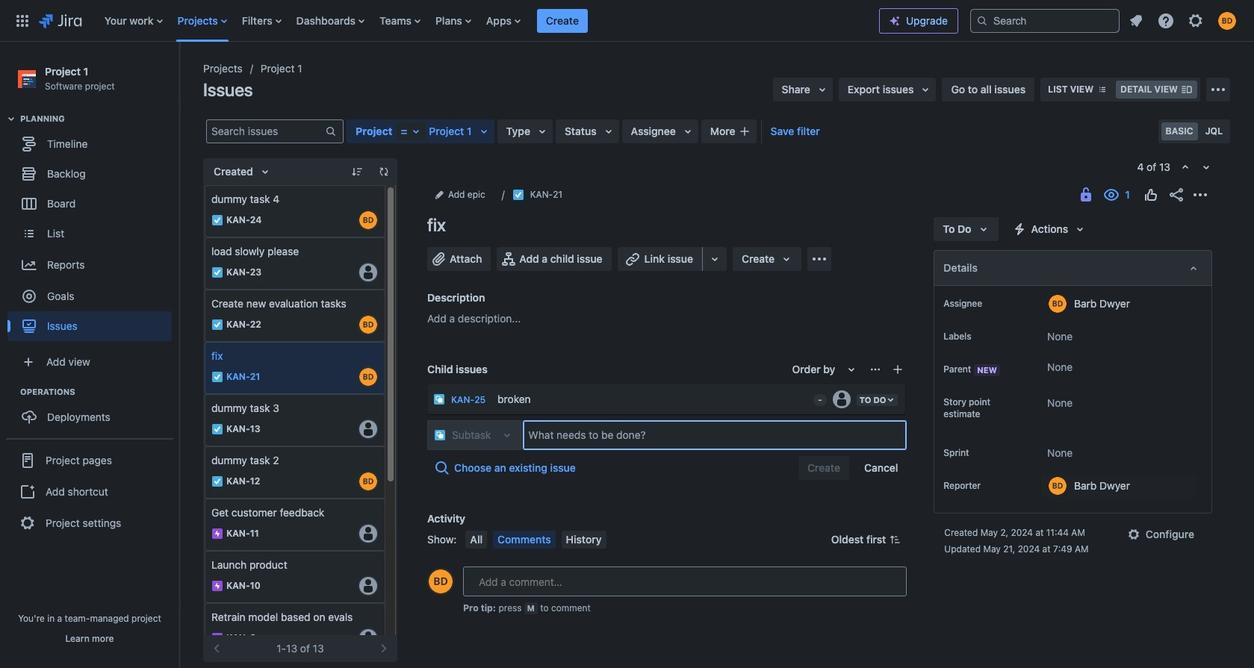 Task type: describe. For each thing, give the bounding box(es) containing it.
order by image
[[256, 163, 274, 181]]

sidebar element
[[0, 42, 179, 669]]

0 horizontal spatial list
[[97, 0, 879, 41]]

5 task element from the top
[[205, 394, 385, 447]]

1 epic element from the top
[[205, 499, 385, 551]]

heading for operations image
[[20, 386, 179, 398]]

heading for planning icon
[[20, 113, 179, 125]]

your profile and settings image
[[1218, 12, 1236, 30]]

task image for first task 'element' from the bottom
[[211, 476, 223, 488]]

goal image
[[22, 290, 36, 303]]

task image for 5th task 'element' from the bottom of the issues "list box"
[[211, 267, 223, 279]]

2 task element from the top
[[205, 238, 385, 290]]

reporter pin to top. only you can see pinned fields. image
[[984, 480, 996, 492]]

task image for 4th task 'element' from the top
[[211, 371, 223, 383]]

2 epic element from the top
[[205, 551, 385, 604]]

vote options: no one has voted for this issue yet. image
[[1142, 186, 1160, 204]]

What needs to be done? field
[[524, 422, 906, 449]]

copy link to issue image
[[560, 188, 572, 200]]

Add a comment… field
[[463, 567, 907, 597]]

3 task element from the top
[[205, 290, 385, 342]]

task image for fourth task 'element' from the bottom of the issues "list box"
[[211, 319, 223, 331]]

issues list box
[[205, 185, 385, 669]]

planning image
[[2, 110, 20, 128]]

actions image
[[1191, 186, 1209, 204]]

1 epic image from the top
[[211, 528, 223, 540]]

settings image
[[1187, 12, 1205, 30]]

4 task element from the top
[[205, 342, 385, 394]]

labels pin to top. only you can see pinned fields. image
[[974, 331, 986, 343]]

more information about barb dwyer image
[[1049, 477, 1067, 495]]

Search field
[[970, 9, 1120, 32]]

1 horizontal spatial list
[[1123, 7, 1245, 34]]

search image
[[976, 15, 988, 27]]

task image for first task 'element' from the top of the issues "list box"
[[211, 214, 223, 226]]



Task type: locate. For each thing, give the bounding box(es) containing it.
task image
[[211, 319, 223, 331], [211, 424, 223, 435], [211, 476, 223, 488]]

3 task image from the top
[[211, 476, 223, 488]]

2 task image from the top
[[211, 424, 223, 435]]

banner
[[0, 0, 1254, 42]]

0 vertical spatial heading
[[20, 113, 179, 125]]

1 heading from the top
[[20, 113, 179, 125]]

epic element
[[205, 499, 385, 551], [205, 551, 385, 604], [205, 604, 385, 656]]

more information about barb dwyer image
[[1049, 295, 1067, 313]]

jira image
[[39, 12, 82, 30], [39, 12, 82, 30]]

epic image
[[211, 633, 223, 645]]

1 task element from the top
[[205, 185, 385, 238]]

notifications image
[[1127, 12, 1145, 30]]

2 heading from the top
[[20, 386, 179, 398]]

project equals project 1 element
[[356, 120, 472, 143]]

appswitcher icon image
[[13, 12, 31, 30]]

sidebar navigation image
[[163, 60, 196, 90]]

epic image
[[211, 528, 223, 540], [211, 580, 223, 592]]

task element
[[205, 185, 385, 238], [205, 238, 385, 290], [205, 290, 385, 342], [205, 342, 385, 394], [205, 394, 385, 447], [205, 447, 385, 499]]

menu bar
[[463, 531, 609, 549]]

None search field
[[970, 9, 1120, 32]]

0 vertical spatial epic image
[[211, 528, 223, 540]]

import and bulk change issues image
[[1209, 81, 1227, 99]]

group
[[7, 113, 179, 346], [1176, 158, 1215, 176], [7, 386, 179, 437], [6, 439, 173, 545]]

heading
[[20, 113, 179, 125], [20, 386, 179, 398]]

help image
[[1157, 12, 1175, 30]]

task image
[[512, 189, 524, 201], [211, 214, 223, 226], [211, 267, 223, 279], [211, 371, 223, 383]]

2 epic image from the top
[[211, 580, 223, 592]]

0 vertical spatial task image
[[211, 319, 223, 331]]

addicon image
[[738, 125, 750, 137]]

1 vertical spatial epic image
[[211, 580, 223, 592]]

1 task image from the top
[[211, 319, 223, 331]]

list
[[97, 0, 879, 41], [1123, 7, 1245, 34]]

assignee pin to top. only you can see pinned fields. image
[[985, 298, 997, 310]]

1 vertical spatial heading
[[20, 386, 179, 398]]

Search issues text field
[[207, 121, 325, 142]]

2 vertical spatial task image
[[211, 476, 223, 488]]

operations image
[[2, 383, 20, 401]]

6 task element from the top
[[205, 447, 385, 499]]

3 epic element from the top
[[205, 604, 385, 656]]

list item
[[537, 0, 588, 41]]

1 vertical spatial task image
[[211, 424, 223, 435]]

task image for second task 'element' from the bottom
[[211, 424, 223, 435]]

primary element
[[9, 0, 879, 41]]

details element
[[934, 250, 1212, 286]]



Task type: vqa. For each thing, say whether or not it's contained in the screenshot.
Epic icon for second the Epic element from the bottom
yes



